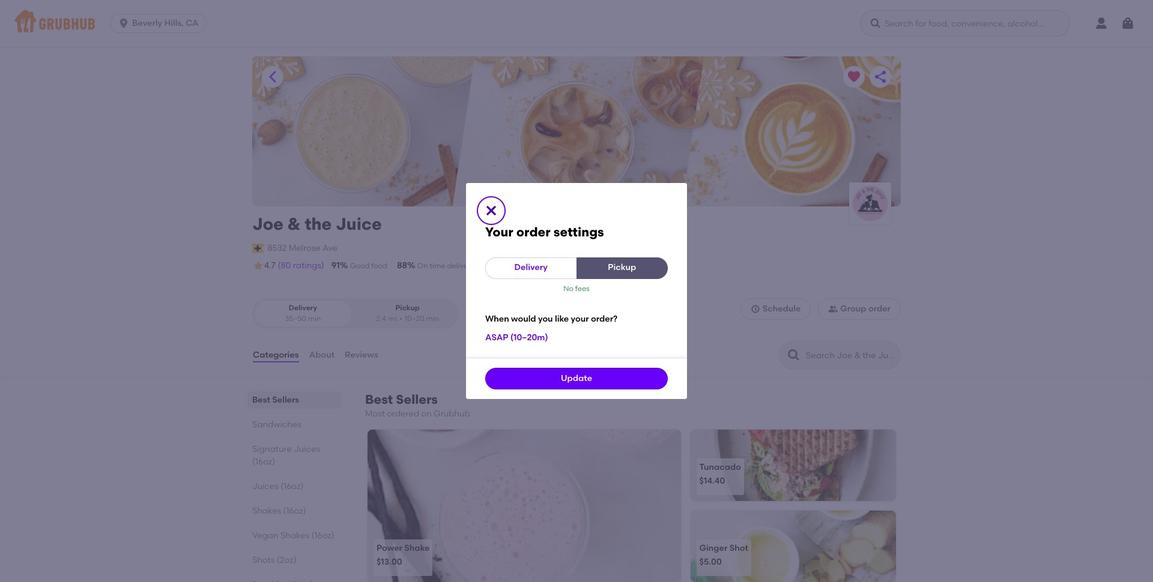 Task type: locate. For each thing, give the bounding box(es) containing it.
subscription pass image
[[252, 244, 264, 253]]

when
[[485, 314, 509, 324]]

pickup for pickup
[[608, 263, 636, 273]]

&
[[288, 214, 301, 234]]

shakes
[[252, 506, 281, 517], [280, 531, 309, 541]]

people icon image
[[829, 305, 838, 314]]

1 vertical spatial shakes
[[280, 531, 309, 541]]

search icon image
[[787, 348, 801, 363]]

ave
[[323, 243, 338, 253]]

sellers up on
[[396, 392, 438, 407]]

shakes up the vegan
[[252, 506, 281, 517]]

when would you like your order?
[[485, 314, 618, 324]]

0 vertical spatial delivery
[[515, 263, 548, 273]]

shakes up (2oz) in the left of the page
[[280, 531, 309, 541]]

ginger shot $5.00
[[700, 543, 748, 568]]

(16oz) up vegan shakes (16oz)
[[283, 506, 306, 517]]

would
[[511, 314, 536, 324]]

1 min from the left
[[308, 315, 321, 323]]

•
[[399, 315, 402, 323]]

1 vertical spatial order
[[532, 262, 551, 270]]

1 vertical spatial delivery
[[289, 304, 317, 313]]

delivery for delivery
[[515, 263, 548, 273]]

order right your
[[516, 224, 551, 239]]

best for best sellers
[[252, 395, 270, 405]]

(2oz)
[[277, 556, 296, 566]]

(16oz) inside 'signature juices (16oz)'
[[252, 457, 275, 467]]

correct
[[504, 262, 530, 270]]

sellers
[[396, 392, 438, 407], [272, 395, 299, 405]]

8532
[[267, 243, 287, 253]]

sandwiches
[[252, 420, 301, 430]]

power
[[377, 543, 402, 554]]

you
[[538, 314, 553, 324]]

$14.40
[[700, 477, 725, 487]]

35–50
[[285, 315, 306, 323]]

shake
[[404, 543, 430, 554]]

0 horizontal spatial pickup
[[395, 304, 420, 313]]

(80
[[278, 261, 291, 271]]

pickup inside pickup 2.4 mi • 10–20 min
[[395, 304, 420, 313]]

joe & the juice logo image
[[849, 183, 891, 225]]

0 horizontal spatial min
[[308, 315, 321, 323]]

grubhub
[[434, 409, 470, 419]]

joe
[[252, 214, 284, 234]]

juices right "signature"
[[294, 445, 320, 455]]

tunacado $14.40
[[700, 462, 741, 487]]

2 vertical spatial order
[[868, 304, 891, 314]]

joe & the juice
[[252, 214, 382, 234]]

svg image
[[118, 17, 130, 29], [870, 17, 882, 29], [484, 203, 499, 218], [751, 305, 760, 314]]

juices
[[294, 445, 320, 455], [252, 482, 279, 492]]

0 horizontal spatial best
[[252, 395, 270, 405]]

0 horizontal spatial juices
[[252, 482, 279, 492]]

fees
[[575, 284, 590, 293]]

delivery up the 35–50
[[289, 304, 317, 313]]

star icon image
[[252, 260, 264, 272]]

0 vertical spatial juices
[[294, 445, 320, 455]]

1 horizontal spatial sellers
[[396, 392, 438, 407]]

order
[[516, 224, 551, 239], [532, 262, 551, 270], [868, 304, 891, 314]]

2 min from the left
[[426, 315, 439, 323]]

1 horizontal spatial delivery
[[515, 263, 548, 273]]

min right the 35–50
[[308, 315, 321, 323]]

ordered
[[387, 409, 419, 419]]

best up most
[[365, 392, 393, 407]]

delivery
[[515, 263, 548, 273], [289, 304, 317, 313]]

(16oz) right the vegan
[[311, 531, 334, 541]]

most
[[365, 409, 385, 419]]

sellers up sandwiches
[[272, 395, 299, 405]]

your
[[485, 224, 513, 239]]

min
[[308, 315, 321, 323], [426, 315, 439, 323]]

88
[[397, 261, 407, 271]]

pickup button
[[576, 257, 668, 279]]

your
[[571, 314, 589, 324]]

best inside best sellers most ordered on grubhub
[[365, 392, 393, 407]]

1 vertical spatial juices
[[252, 482, 279, 492]]

0 vertical spatial pickup
[[608, 263, 636, 273]]

good
[[350, 262, 370, 270]]

no
[[564, 284, 574, 293]]

correct order
[[504, 262, 551, 270]]

shots
[[252, 556, 275, 566]]

delivery inside button
[[515, 263, 548, 273]]

order right correct
[[532, 262, 551, 270]]

pickup up the order?
[[608, 263, 636, 273]]

ginger
[[700, 543, 728, 554]]

categories button
[[252, 334, 300, 377]]

delivery inside delivery 35–50 min
[[289, 304, 317, 313]]

min inside delivery 35–50 min
[[308, 315, 321, 323]]

sellers inside best sellers most ordered on grubhub
[[396, 392, 438, 407]]

best
[[365, 392, 393, 407], [252, 395, 270, 405]]

(16oz)
[[252, 457, 275, 467], [281, 482, 304, 492], [283, 506, 306, 517], [311, 531, 334, 541]]

option group
[[252, 299, 458, 329]]

caret left icon image
[[265, 70, 280, 84]]

1 horizontal spatial best
[[365, 392, 393, 407]]

delivery down your order settings
[[515, 263, 548, 273]]

food
[[371, 262, 387, 270]]

1 horizontal spatial juices
[[294, 445, 320, 455]]

vegan shakes (16oz)
[[252, 531, 334, 541]]

0 horizontal spatial delivery
[[289, 304, 317, 313]]

pickup inside button
[[608, 263, 636, 273]]

pickup up •
[[395, 304, 420, 313]]

svg image inside the schedule "button"
[[751, 305, 760, 314]]

group order button
[[818, 299, 901, 320]]

(16oz) down "signature"
[[252, 457, 275, 467]]

signature juices (16oz)
[[252, 445, 320, 467]]

svg image up share icon
[[870, 17, 882, 29]]

1 vertical spatial pickup
[[395, 304, 420, 313]]

svg image left the beverly
[[118, 17, 130, 29]]

1 horizontal spatial min
[[426, 315, 439, 323]]

order inside button
[[868, 304, 891, 314]]

svg image left schedule
[[751, 305, 760, 314]]

pickup
[[608, 263, 636, 273], [395, 304, 420, 313]]

svg image
[[1121, 16, 1135, 31]]

(16oz) up shakes (16oz)
[[281, 482, 304, 492]]

$5.00
[[700, 558, 722, 568]]

beverly hills, ca button
[[110, 14, 211, 33]]

order right group
[[868, 304, 891, 314]]

juices up shakes (16oz)
[[252, 482, 279, 492]]

best up sandwiches
[[252, 395, 270, 405]]

about button
[[309, 334, 335, 377]]

min right '10–20'
[[426, 315, 439, 323]]

power shake $13.00
[[377, 543, 430, 568]]

order for your
[[516, 224, 551, 239]]

0 horizontal spatial sellers
[[272, 395, 299, 405]]

shakes (16oz)
[[252, 506, 306, 517]]

group order
[[841, 304, 891, 314]]

1 horizontal spatial pickup
[[608, 263, 636, 273]]

0 vertical spatial order
[[516, 224, 551, 239]]



Task type: describe. For each thing, give the bounding box(es) containing it.
schedule
[[763, 304, 801, 314]]

87
[[484, 261, 493, 271]]

sellers for best sellers most ordered on grubhub
[[396, 392, 438, 407]]

10–20
[[405, 315, 424, 323]]

saved restaurant button
[[843, 66, 865, 88]]

shots (2oz)
[[252, 556, 296, 566]]

schedule button
[[740, 299, 811, 320]]

ca
[[186, 18, 199, 28]]

beverly hills, ca
[[132, 18, 199, 28]]

tunacado
[[700, 462, 741, 473]]

shot
[[730, 543, 748, 554]]

share icon image
[[873, 70, 888, 84]]

2.4
[[376, 315, 386, 323]]

Search Joe & the Juice search field
[[805, 350, 897, 362]]

asap (10–20m) button
[[485, 328, 548, 349]]

on time delivery
[[417, 262, 474, 270]]

main navigation navigation
[[0, 0, 1153, 47]]

asap (10–20m)
[[485, 333, 548, 343]]

pickup 2.4 mi • 10–20 min
[[376, 304, 439, 323]]

on
[[417, 262, 428, 270]]

svg image up your
[[484, 203, 499, 218]]

signature
[[252, 445, 292, 455]]

saved restaurant image
[[847, 70, 861, 84]]

about
[[309, 350, 335, 360]]

like
[[555, 314, 569, 324]]

vegan
[[252, 531, 278, 541]]

hills,
[[164, 18, 184, 28]]

juices inside 'signature juices (16oz)'
[[294, 445, 320, 455]]

time
[[430, 262, 445, 270]]

delivery for delivery 35–50 min
[[289, 304, 317, 313]]

reviews button
[[344, 334, 379, 377]]

no fees
[[564, 284, 590, 293]]

categories
[[253, 350, 299, 360]]

melrose
[[289, 243, 321, 253]]

your order settings
[[485, 224, 604, 239]]

$13.00
[[377, 558, 402, 568]]

reviews
[[345, 350, 378, 360]]

delivery 35–50 min
[[285, 304, 321, 323]]

min inside pickup 2.4 mi • 10–20 min
[[426, 315, 439, 323]]

order for group
[[868, 304, 891, 314]]

ratings)
[[293, 261, 324, 271]]

delivery button
[[485, 257, 577, 279]]

4.7
[[264, 261, 275, 271]]

update button
[[485, 368, 668, 390]]

asap
[[485, 333, 508, 343]]

order for correct
[[532, 262, 551, 270]]

the
[[305, 214, 332, 234]]

group
[[841, 304, 866, 314]]

option group containing delivery 35–50 min
[[252, 299, 458, 329]]

update
[[561, 374, 592, 384]]

good food
[[350, 262, 387, 270]]

0 vertical spatial shakes
[[252, 506, 281, 517]]

delivery
[[447, 262, 474, 270]]

svg image inside beverly hills, ca button
[[118, 17, 130, 29]]

91
[[331, 261, 340, 271]]

on
[[421, 409, 432, 419]]

8532 melrose ave
[[267, 243, 338, 253]]

8532 melrose ave button
[[267, 242, 338, 255]]

(10–20m)
[[510, 333, 548, 343]]

(80 ratings)
[[278, 261, 324, 271]]

pickup for pickup 2.4 mi • 10–20 min
[[395, 304, 420, 313]]

sellers for best sellers
[[272, 395, 299, 405]]

best sellers
[[252, 395, 299, 405]]

juices (16oz)
[[252, 482, 304, 492]]

best for best sellers most ordered on grubhub
[[365, 392, 393, 407]]

juice
[[336, 214, 382, 234]]

settings
[[554, 224, 604, 239]]

order?
[[591, 314, 618, 324]]

beverly
[[132, 18, 162, 28]]

mi
[[388, 315, 397, 323]]

best sellers most ordered on grubhub
[[365, 392, 470, 419]]



Task type: vqa. For each thing, say whether or not it's contained in the screenshot.


